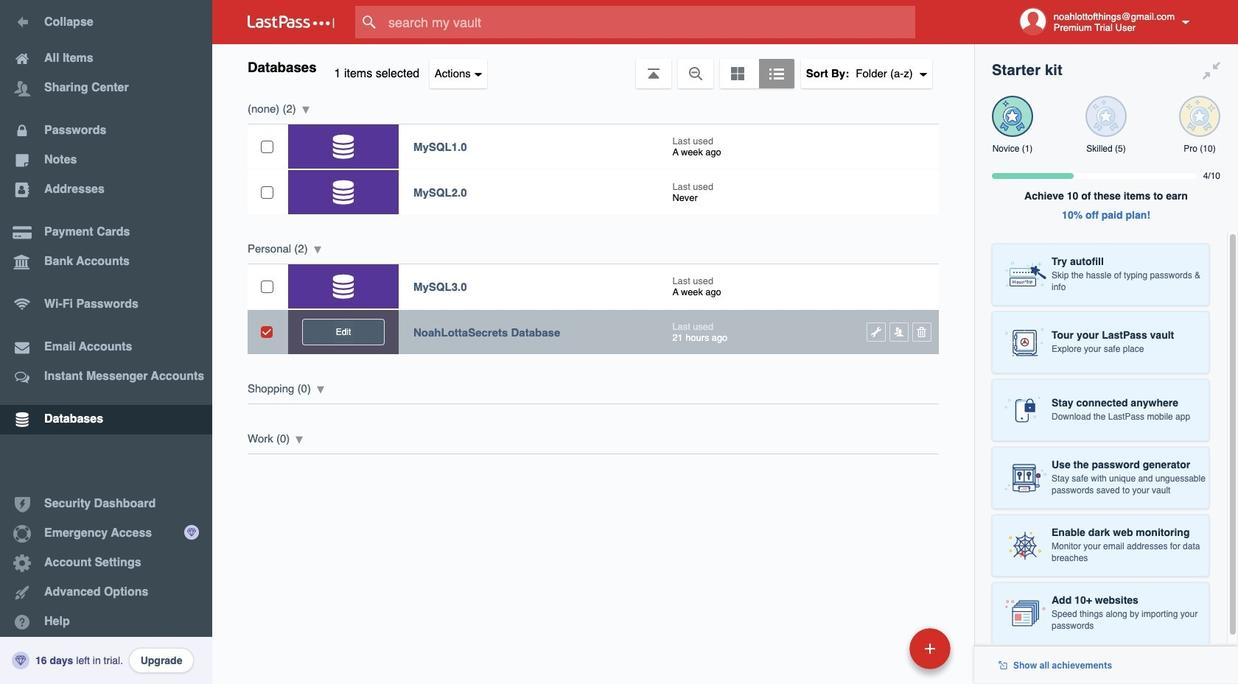 Task type: locate. For each thing, give the bounding box(es) containing it.
new item navigation
[[808, 624, 960, 685]]

main navigation navigation
[[0, 0, 212, 685]]



Task type: describe. For each thing, give the bounding box(es) containing it.
lastpass image
[[248, 15, 335, 29]]

search my vault text field
[[355, 6, 944, 38]]

Search search field
[[355, 6, 944, 38]]

new item element
[[808, 628, 956, 670]]

vault options navigation
[[212, 44, 975, 88]]



Task type: vqa. For each thing, say whether or not it's contained in the screenshot.
Search search box
yes



